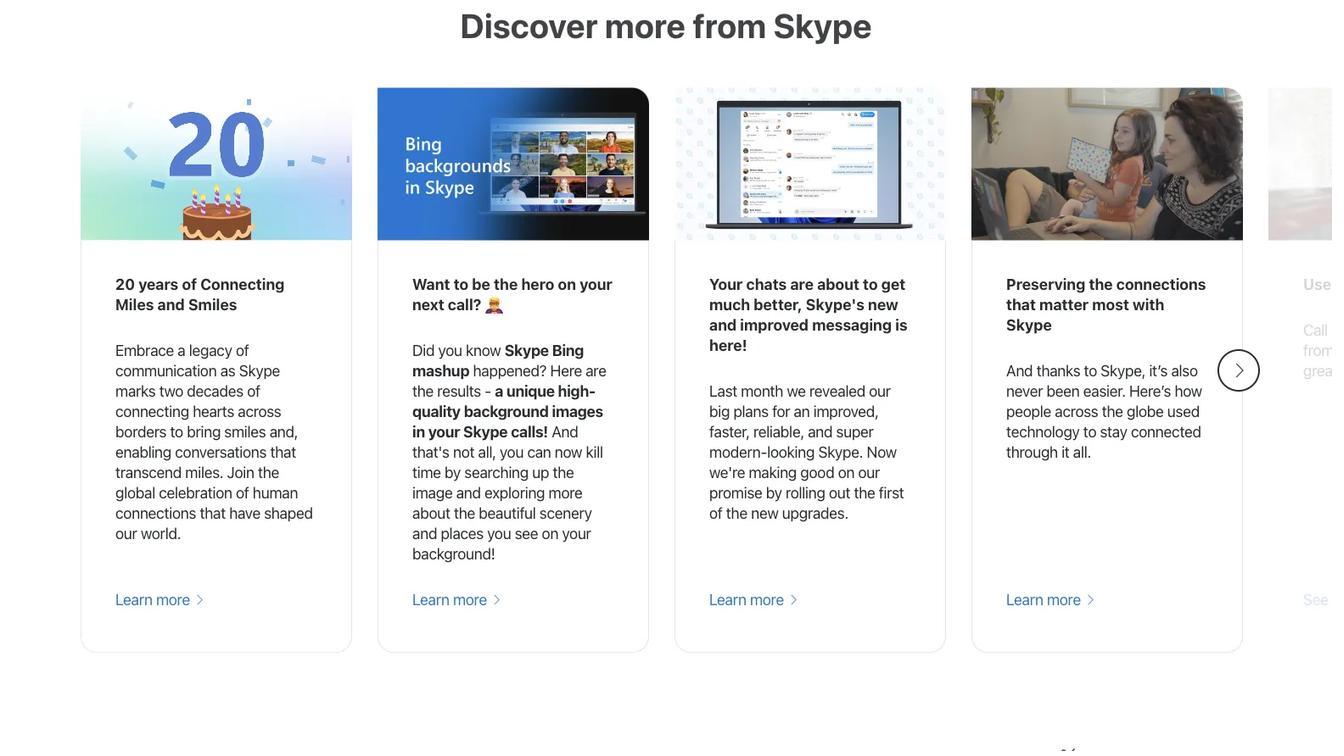 Task type: describe. For each thing, give the bounding box(es) containing it.
in
[[412, 423, 425, 441]]

learn more link for embrace a legacy of communication as skype marks two decades of connecting hearts across borders to bring smiles and, enabling conversations that transcend miles. join the global celebration of human connections that have shaped our world.
[[115, 590, 204, 611]]

bring
[[187, 423, 221, 441]]

human
[[253, 484, 298, 502]]

know
[[466, 342, 501, 360]]

skype.
[[818, 443, 863, 462]]

your inside ​want to be the hero on your next call? 🦸
[[580, 276, 613, 294]]

embrace
[[115, 342, 174, 360]]

did you know
[[412, 342, 505, 360]]

upgrades.
[[782, 505, 848, 523]]

out
[[829, 484, 850, 502]]

0 horizontal spatial that
[[200, 505, 226, 523]]

scenery
[[539, 505, 592, 523]]

results
[[437, 382, 481, 401]]

skype inside skype bing mashup
[[505, 342, 549, 360]]

of inside last month we revealed our big plans for an improved, faster, reliable, and super modern-looking skype. now we're making good on our promise by rolling out the first of the new upgrades.
[[709, 505, 723, 523]]

picture of skype light stage call in progress with bing backgrounds and text bing backgrounds in skype. image
[[378, 88, 649, 241]]

now
[[555, 443, 582, 462]]

smiles
[[188, 296, 237, 314]]

next
[[412, 296, 444, 314]]

easier.
[[1083, 382, 1126, 401]]

hero
[[521, 276, 554, 294]]

on inside "and that's not all, you can now kill time by searching up the image and exploring more about the beautiful scenery and places you see on your background!"
[[542, 525, 558, 543]]

discover
[[460, 5, 598, 45]]

across inside embrace a legacy of communication as skype marks two decades of connecting hearts across borders to bring smiles and, enabling conversations that transcend miles. join the global celebration of human connections that have shaped our world.
[[238, 403, 281, 421]]

all,
[[478, 443, 496, 462]]

the down promise
[[726, 505, 747, 523]]

background!
[[412, 545, 495, 564]]

picture of skype logo and cake celebrating 20 years of skype image
[[81, 88, 352, 241]]

can
[[527, 443, 551, 462]]

happened? here are the results -
[[412, 362, 606, 401]]

skype,
[[1101, 362, 1146, 380]]

here's
[[1129, 382, 1171, 401]]

hearts
[[193, 403, 234, 421]]

picture of skype modern message chat with side bar. image
[[675, 88, 946, 241]]

last month we revealed our big plans for an improved, faster, reliable, and super modern-looking skype. now we're making good on our promise by rolling out the first of the new upgrades.
[[709, 382, 904, 523]]

learn more for last month we revealed our big plans for an improved, faster, reliable, and super modern-looking skype. now we're making good on our promise by rolling out the first of the new upgrades.
[[709, 591, 788, 609]]

unique
[[506, 382, 555, 401]]

your chats are about to get much better, skype's new and improved messaging is here!
[[709, 276, 908, 355]]

learn for and thanks to skype, it's also never been easier. here's how people across the globe used technology to stay connected through it all.
[[1006, 591, 1043, 609]]

the inside 'preserving the connections that matter most with skype'
[[1089, 276, 1113, 294]]

marks
[[115, 382, 156, 401]]

and down searching
[[456, 484, 481, 502]]

two
[[159, 382, 183, 401]]

time
[[412, 464, 441, 482]]

more for last month we revealed our big plans for an improved, faster, reliable, and super modern-looking skype. now we're making good on our promise by rolling out the first of the new upgrades.
[[750, 591, 784, 609]]

we're
[[709, 464, 745, 482]]

on inside last month we revealed our big plans for an improved, faster, reliable, and super modern-looking skype. now we're making good on our promise by rolling out the first of the new upgrades.
[[838, 464, 855, 482]]

been
[[1047, 382, 1080, 401]]

learn for embrace a legacy of communication as skype marks two decades of connecting hearts across borders to bring smiles and, enabling conversations that transcend miles. join the global celebration of human connections that have shaped our world.
[[115, 591, 152, 609]]

the up places at bottom left
[[454, 505, 475, 523]]

for
[[772, 403, 790, 421]]

the inside ​want to be the hero on your next call? 🦸
[[494, 276, 518, 294]]

miles
[[115, 296, 154, 314]]

are for here
[[586, 362, 606, 380]]

how
[[1175, 382, 1202, 401]]

skype's
[[806, 296, 865, 314]]

your
[[709, 276, 743, 294]]

from
[[693, 5, 766, 45]]

0 vertical spatial our
[[869, 382, 891, 401]]

transcend
[[115, 464, 182, 482]]

decades
[[187, 382, 243, 401]]

is
[[895, 316, 908, 335]]

a unique high- quality background images in your skype calls!
[[412, 382, 603, 441]]

across inside and thanks to skype, it's also never been easier. here's how people across the globe used technology to stay connected through it all.
[[1055, 403, 1098, 421]]

shaped
[[264, 505, 313, 523]]

of down 'join'
[[236, 484, 249, 502]]

skype inside 'preserving the connections that matter most with skype'
[[1006, 316, 1052, 335]]

a inside a unique high- quality background images in your skype calls!
[[495, 382, 503, 401]]

making
[[749, 464, 797, 482]]

1 vertical spatial you
[[500, 443, 524, 462]]

0 vertical spatial you
[[438, 342, 462, 360]]

revealed
[[809, 382, 865, 401]]

used
[[1167, 403, 1200, 421]]

happened?
[[473, 362, 547, 380]]

join
[[227, 464, 254, 482]]

20 years of connecting miles and smiles
[[115, 276, 285, 314]]

that inside 'preserving the connections that matter most with skype'
[[1006, 296, 1036, 314]]

good
[[800, 464, 834, 482]]

did
[[412, 342, 435, 360]]

to up "easier."
[[1084, 362, 1097, 380]]

now
[[867, 443, 897, 462]]

calls!
[[511, 423, 548, 441]]

are for chats
[[790, 276, 814, 294]]

globe
[[1127, 403, 1164, 421]]

family calling grandfather to stay connected. image
[[972, 88, 1243, 241]]

get
[[881, 276, 906, 294]]

rolling
[[786, 484, 825, 502]]

​want to be the hero on your next call? 🦸
[[412, 276, 613, 314]]

about inside your chats are about to get much better, skype's new and improved messaging is here!
[[817, 276, 859, 294]]

1 vertical spatial our
[[858, 464, 880, 482]]

and,
[[270, 423, 298, 441]]

here!
[[709, 337, 747, 355]]

that's
[[412, 443, 449, 462]]

people
[[1006, 403, 1051, 421]]

much
[[709, 296, 750, 314]]

🦸
[[485, 296, 500, 314]]

preserving the connections that matter most with skype
[[1006, 276, 1206, 335]]

by inside "and that's not all, you can now kill time by searching up the image and exploring more about the beautiful scenery and places you see on your background!"
[[445, 464, 461, 482]]

the inside embrace a legacy of communication as skype marks two decades of connecting hearts across borders to bring smiles and, enabling conversations that transcend miles. join the global celebration of human connections that have shaped our world.
[[258, 464, 279, 482]]

last
[[709, 382, 737, 401]]

and for now
[[552, 423, 578, 441]]

messaging
[[812, 316, 892, 335]]

connecting
[[115, 403, 189, 421]]

quality
[[412, 403, 461, 421]]

more for did you know
[[453, 591, 487, 609]]

connecting
[[200, 276, 285, 294]]

technology
[[1006, 423, 1080, 441]]

better,
[[754, 296, 802, 314]]

not
[[453, 443, 475, 462]]



Task type: vqa. For each thing, say whether or not it's contained in the screenshot.
Surface Laptop Go 3 link
no



Task type: locate. For each thing, give the bounding box(es) containing it.
see
[[515, 525, 538, 543]]

super
[[836, 423, 874, 441]]

are inside your chats are about to get much better, skype's new and improved messaging is here!
[[790, 276, 814, 294]]

your inside "and that's not all, you can now kill time by searching up the image and exploring more about the beautiful scenery and places you see on your background!"
[[562, 525, 591, 543]]

high-
[[558, 382, 596, 401]]

1 horizontal spatial that
[[270, 443, 296, 462]]

up
[[532, 464, 549, 482]]

and down an
[[808, 423, 833, 441]]

modern-
[[709, 443, 767, 462]]

more for embrace a legacy of communication as skype marks two decades of connecting hearts across borders to bring smiles and, enabling conversations that transcend miles. join the global celebration of human connections that have shaped our world.
[[156, 591, 190, 609]]

plans
[[733, 403, 769, 421]]

the up quality
[[412, 382, 434, 401]]

2 learn from the left
[[412, 591, 449, 609]]

1 horizontal spatial by
[[766, 484, 782, 502]]

1 vertical spatial and
[[552, 423, 578, 441]]

1 horizontal spatial and
[[1006, 362, 1033, 380]]

big
[[709, 403, 730, 421]]

0 horizontal spatial are
[[586, 362, 606, 380]]

2 vertical spatial our
[[115, 525, 137, 543]]

the up human
[[258, 464, 279, 482]]

new inside last month we revealed our big plans for an improved, faster, reliable, and super modern-looking skype. now we're making good on our promise by rolling out the first of the new upgrades.
[[751, 505, 779, 523]]

our inside embrace a legacy of communication as skype marks two decades of connecting hearts across borders to bring smiles and, enabling conversations that transcend miles. join the global celebration of human connections that have shaped our world.
[[115, 525, 137, 543]]

of right decades
[[247, 382, 260, 401]]

that
[[1006, 296, 1036, 314], [270, 443, 296, 462], [200, 505, 226, 523]]

0 vertical spatial on
[[558, 276, 576, 294]]

exploring
[[484, 484, 545, 502]]

2 across from the left
[[1055, 403, 1098, 421]]

1 vertical spatial about
[[412, 505, 450, 523]]

matter
[[1039, 296, 1089, 314]]

miles.
[[185, 464, 223, 482]]

the right out
[[854, 484, 875, 502]]

our down 'now'
[[858, 464, 880, 482]]

and up now
[[552, 423, 578, 441]]

your right hero
[[580, 276, 613, 294]]

1 horizontal spatial about
[[817, 276, 859, 294]]

a inside embrace a legacy of communication as skype marks two decades of connecting hearts across borders to bring smiles and, enabling conversations that transcend miles. join the global celebration of human connections that have shaped our world.
[[178, 342, 185, 360]]

your inside a unique high- quality background images in your skype calls!
[[428, 423, 460, 441]]

0 horizontal spatial connections
[[115, 505, 196, 523]]

images
[[552, 403, 603, 421]]

you right all,
[[500, 443, 524, 462]]

0 horizontal spatial a
[[178, 342, 185, 360]]

to left get
[[863, 276, 878, 294]]

0 horizontal spatial new
[[751, 505, 779, 523]]

also
[[1171, 362, 1198, 380]]

2 horizontal spatial that
[[1006, 296, 1036, 314]]

1 vertical spatial new
[[751, 505, 779, 523]]

2 vertical spatial your
[[562, 525, 591, 543]]

image
[[412, 484, 453, 502]]

0 horizontal spatial by
[[445, 464, 461, 482]]

and for never
[[1006, 362, 1033, 380]]

and that's not all, you can now kill time by searching up the image and exploring more about the beautiful scenery and places you see on your background!
[[412, 423, 603, 564]]

connections
[[1116, 276, 1206, 294], [115, 505, 196, 523]]

that down celebration
[[200, 505, 226, 523]]

of inside 20 years of connecting miles and smiles
[[182, 276, 197, 294]]

1 learn from the left
[[115, 591, 152, 609]]

preserving
[[1006, 276, 1085, 294]]

looking
[[767, 443, 815, 462]]

background
[[464, 403, 549, 421]]

about inside "and that's not all, you can now kill time by searching up the image and exploring more about the beautiful scenery and places you see on your background!"
[[412, 505, 450, 523]]

the down now
[[553, 464, 574, 482]]

and
[[1006, 362, 1033, 380], [552, 423, 578, 441]]

learn more link for and thanks to skype, it's also never been easier. here's how people across the globe used technology to stay connected through it all.
[[1006, 590, 1095, 611]]

1 learn more from the left
[[115, 591, 194, 609]]

on right hero
[[558, 276, 576, 294]]

more for and thanks to skype, it's also never been easier. here's how people across the globe used technology to stay connected through it all.
[[1047, 591, 1081, 609]]

month
[[741, 382, 783, 401]]

on down skype.
[[838, 464, 855, 482]]

1 horizontal spatial a
[[495, 382, 503, 401]]

our
[[869, 382, 891, 401], [858, 464, 880, 482], [115, 525, 137, 543]]

the inside and thanks to skype, it's also never been easier. here's how people across the globe used technology to stay connected through it all.
[[1102, 403, 1123, 421]]

new down promise
[[751, 505, 779, 523]]

-
[[485, 382, 491, 401]]

by down the not
[[445, 464, 461, 482]]

2 vertical spatial you
[[487, 525, 511, 543]]

mashup
[[412, 362, 469, 380]]

reliable,
[[753, 423, 804, 441]]

0 horizontal spatial about
[[412, 505, 450, 523]]

and inside "and that's not all, you can now kill time by searching up the image and exploring more about the beautiful scenery and places you see on your background!"
[[552, 423, 578, 441]]

2 vertical spatial on
[[542, 525, 558, 543]]

20
[[115, 276, 135, 294]]

legacy
[[189, 342, 232, 360]]

1 vertical spatial on
[[838, 464, 855, 482]]

0 vertical spatial new
[[868, 296, 898, 314]]

skype bing mashup
[[412, 342, 584, 380]]

a up communication
[[178, 342, 185, 360]]

to inside your chats are about to get much better, skype's new and improved messaging is here!
[[863, 276, 878, 294]]

and down years
[[157, 296, 185, 314]]

learn for last month we revealed our big plans for an improved, faster, reliable, and super modern-looking skype. now we're making good on our promise by rolling out the first of the new upgrades.
[[709, 591, 746, 609]]

across up 'smiles'
[[238, 403, 281, 421]]

the up most
[[1089, 276, 1113, 294]]

are up better,
[[790, 276, 814, 294]]

and inside and thanks to skype, it's also never been easier. here's how people across the globe used technology to stay connected through it all.
[[1006, 362, 1033, 380]]

connected
[[1131, 423, 1201, 441]]

our up improved,
[[869, 382, 891, 401]]

and up never
[[1006, 362, 1033, 380]]

new inside your chats are about to get much better, skype's new and improved messaging is here!
[[868, 296, 898, 314]]

your down scenery
[[562, 525, 591, 543]]

3 learn more from the left
[[709, 591, 788, 609]]

to up all.
[[1083, 423, 1096, 441]]

more
[[605, 5, 686, 45], [549, 484, 583, 502], [156, 591, 190, 609], [453, 591, 487, 609], [750, 591, 784, 609], [1047, 591, 1081, 609]]

and up background!
[[412, 525, 437, 543]]

to inside embrace a legacy of communication as skype marks two decades of connecting hearts across borders to bring smiles and, enabling conversations that transcend miles. join the global celebration of human connections that have shaped our world.
[[170, 423, 183, 441]]

connections inside embrace a legacy of communication as skype marks two decades of connecting hearts across borders to bring smiles and, enabling conversations that transcend miles. join the global celebration of human connections that have shaped our world.
[[115, 505, 196, 523]]

promise
[[709, 484, 762, 502]]

​want
[[412, 276, 450, 294]]

1 across from the left
[[238, 403, 281, 421]]

you
[[438, 342, 462, 360], [500, 443, 524, 462], [487, 525, 511, 543]]

by down making
[[766, 484, 782, 502]]

1 horizontal spatial connections
[[1116, 276, 1206, 294]]

enabling
[[115, 443, 171, 462]]

1 horizontal spatial are
[[790, 276, 814, 294]]

a right -
[[495, 382, 503, 401]]

connections inside 'preserving the connections that matter most with skype'
[[1116, 276, 1206, 294]]

you up 'mashup'
[[438, 342, 462, 360]]

1 vertical spatial connections
[[115, 505, 196, 523]]

2 learn more link from the left
[[412, 590, 501, 611]]

that down "preserving"
[[1006, 296, 1036, 314]]

improved
[[740, 316, 809, 335]]

learn more for embrace a legacy of communication as skype marks two decades of connecting hearts across borders to bring smiles and, enabling conversations that transcend miles. join the global celebration of human connections that have shaped our world.
[[115, 591, 194, 609]]

your
[[580, 276, 613, 294], [428, 423, 460, 441], [562, 525, 591, 543]]

about up skype's
[[817, 276, 859, 294]]

and up here!
[[709, 316, 737, 335]]

1 vertical spatial are
[[586, 362, 606, 380]]

new
[[868, 296, 898, 314], [751, 505, 779, 523]]

1 horizontal spatial across
[[1055, 403, 1098, 421]]

you down beautiful
[[487, 525, 511, 543]]

and thanks to skype, it's also never been easier. here's how people across the globe used technology to stay connected through it all.
[[1006, 362, 1202, 462]]

skype inside a unique high- quality background images in your skype calls!
[[463, 423, 508, 441]]

on inside ​want to be the hero on your next call? 🦸
[[558, 276, 576, 294]]

more inside "and that's not all, you can now kill time by searching up the image and exploring more about the beautiful scenery and places you see on your background!"
[[549, 484, 583, 502]]

embrace a legacy of communication as skype marks two decades of connecting hearts across borders to bring smiles and, enabling conversations that transcend miles. join the global celebration of human connections that have shaped our world.
[[115, 342, 313, 543]]

0 vertical spatial a
[[178, 342, 185, 360]]

are up high-
[[586, 362, 606, 380]]

as
[[220, 362, 235, 380]]

of up smiles
[[182, 276, 197, 294]]

connections up with
[[1116, 276, 1206, 294]]

of right legacy
[[236, 342, 249, 360]]

and inside 20 years of connecting miles and smiles
[[157, 296, 185, 314]]

learn more for did you know
[[412, 591, 491, 609]]

most
[[1092, 296, 1129, 314]]

about down image
[[412, 505, 450, 523]]

0 vertical spatial about
[[817, 276, 859, 294]]

1 learn more link from the left
[[115, 590, 204, 611]]

1 vertical spatial your
[[428, 423, 460, 441]]

by inside last month we revealed our big plans for an improved, faster, reliable, and super modern-looking skype. now we're making good on our promise by rolling out the first of the new upgrades.
[[766, 484, 782, 502]]

of down promise
[[709, 505, 723, 523]]

to inside ​want to be the hero on your next call? 🦸
[[454, 276, 469, 294]]

skype inside embrace a legacy of communication as skype marks two decades of connecting hearts across borders to bring smiles and, enabling conversations that transcend miles. join the global celebration of human connections that have shaped our world.
[[239, 362, 280, 380]]

1 vertical spatial by
[[766, 484, 782, 502]]

celebration
[[159, 484, 232, 502]]

call?
[[448, 296, 481, 314]]

4 learn more link from the left
[[1006, 590, 1095, 611]]

0 vertical spatial by
[[445, 464, 461, 482]]

3 learn from the left
[[709, 591, 746, 609]]

discover more from skype main content
[[0, 0, 1332, 709]]

smiles
[[224, 423, 266, 441]]

3 learn more link from the left
[[709, 590, 798, 611]]

with
[[1133, 296, 1164, 314]]

learn more
[[115, 591, 194, 609], [412, 591, 491, 609], [709, 591, 788, 609], [1006, 591, 1084, 609]]

0 horizontal spatial and
[[552, 423, 578, 441]]

4 learn from the left
[[1006, 591, 1043, 609]]

0 vertical spatial connections
[[1116, 276, 1206, 294]]

never
[[1006, 382, 1043, 401]]

0 vertical spatial that
[[1006, 296, 1036, 314]]

thanks
[[1037, 362, 1080, 380]]

to left be
[[454, 276, 469, 294]]

about
[[817, 276, 859, 294], [412, 505, 450, 523]]

learn more for and thanks to skype, it's also never been easier. here's how people across the globe used technology to stay connected through it all.
[[1006, 591, 1084, 609]]

4 learn more from the left
[[1006, 591, 1084, 609]]

chats
[[746, 276, 787, 294]]

learn more link for last month we revealed our big plans for an improved, faster, reliable, and super modern-looking skype. now we're making good on our promise by rolling out the first of the new upgrades.
[[709, 590, 798, 611]]

2 vertical spatial that
[[200, 505, 226, 523]]

and inside your chats are about to get much better, skype's new and improved messaging is here!
[[709, 316, 737, 335]]

learn for did you know
[[412, 591, 449, 609]]

0 vertical spatial and
[[1006, 362, 1033, 380]]

first
[[879, 484, 904, 502]]

across
[[238, 403, 281, 421], [1055, 403, 1098, 421]]

and
[[157, 296, 185, 314], [709, 316, 737, 335], [808, 423, 833, 441], [456, 484, 481, 502], [412, 525, 437, 543]]

0 vertical spatial your
[[580, 276, 613, 294]]

learn more link
[[115, 590, 204, 611], [412, 590, 501, 611], [709, 590, 798, 611], [1006, 590, 1095, 611]]

are inside happened? here are the results -
[[586, 362, 606, 380]]

the inside happened? here are the results -
[[412, 382, 434, 401]]

here
[[550, 362, 582, 380]]

and inside last month we revealed our big plans for an improved, faster, reliable, and super modern-looking skype. now we're making good on our promise by rolling out the first of the new upgrades.
[[808, 423, 833, 441]]

1 vertical spatial a
[[495, 382, 503, 401]]

your down quality
[[428, 423, 460, 441]]

0 horizontal spatial across
[[238, 403, 281, 421]]

1 horizontal spatial new
[[868, 296, 898, 314]]

discover more from skype
[[460, 5, 872, 45]]

2 learn more from the left
[[412, 591, 491, 609]]

our left world.
[[115, 525, 137, 543]]

it's
[[1149, 362, 1168, 380]]

that down the and,
[[270, 443, 296, 462]]

stay
[[1100, 423, 1127, 441]]

we
[[787, 382, 806, 401]]

learn more link for did you know
[[412, 590, 501, 611]]

connections up world.
[[115, 505, 196, 523]]

the up 🦸
[[494, 276, 518, 294]]

to left the bring at the bottom left
[[170, 423, 183, 441]]

through
[[1006, 443, 1058, 462]]

places
[[441, 525, 484, 543]]

on right see
[[542, 525, 558, 543]]

communication
[[115, 362, 217, 380]]

the up stay
[[1102, 403, 1123, 421]]

new down get
[[868, 296, 898, 314]]

1 vertical spatial that
[[270, 443, 296, 462]]

improved,
[[813, 403, 879, 421]]

across down been
[[1055, 403, 1098, 421]]

0 vertical spatial are
[[790, 276, 814, 294]]

it
[[1062, 443, 1070, 462]]



